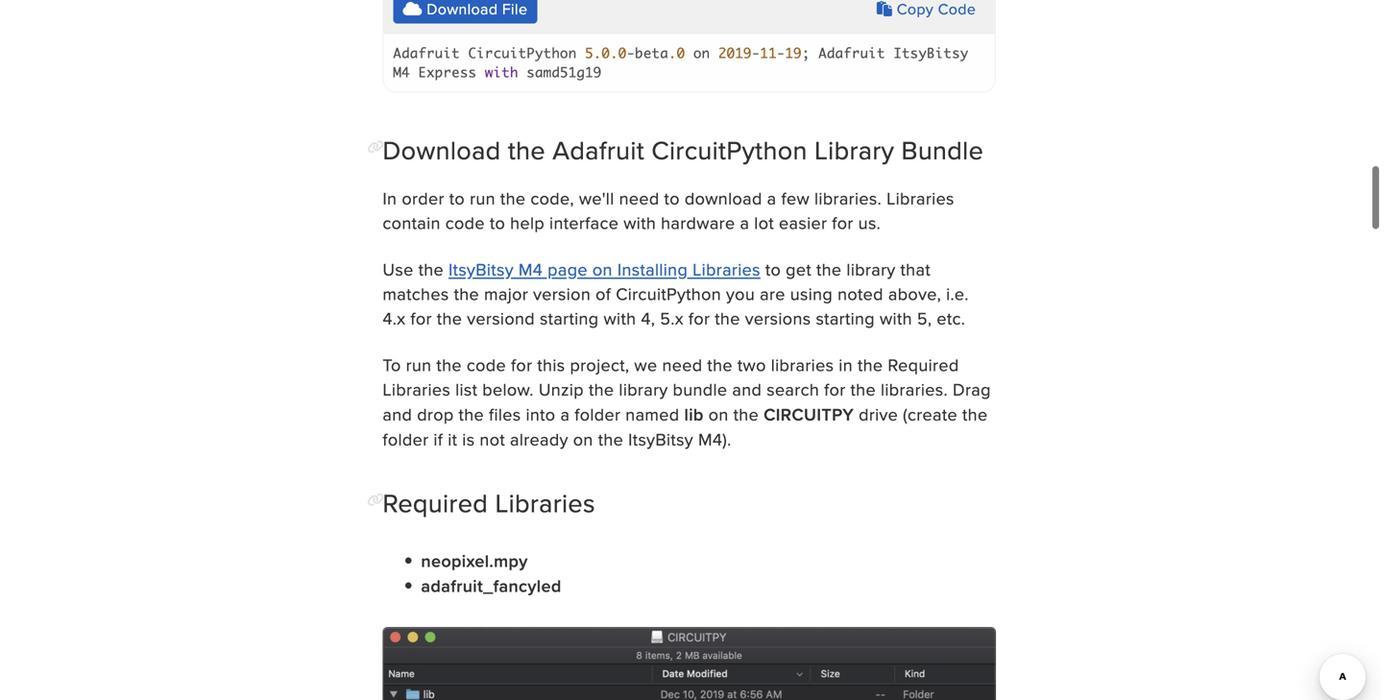 Task type: describe. For each thing, give the bounding box(es) containing it.
bundle
[[673, 377, 728, 402]]

run inside in order to run the code, we'll need to download a few libraries. libraries contain code to help interface with hardware a lot easier for us.
[[470, 186, 496, 210]]

image: led_pixels_circuitpy-drive.jpg element
[[383, 628, 996, 700]]

drive
[[859, 402, 898, 426]]

with inside code element element
[[485, 64, 518, 81]]

required libraries
[[383, 484, 603, 521]]

bundle
[[902, 131, 984, 168]]

order
[[402, 186, 445, 210]]

2 - from the left
[[752, 45, 760, 62]]

this
[[537, 353, 565, 377]]

on inside code element element
[[694, 45, 710, 62]]

0 horizontal spatial and
[[383, 402, 412, 426]]

use the itsybitsy m4 page on installing libraries
[[383, 257, 761, 281]]

1 horizontal spatial and
[[732, 377, 762, 402]]

neopixel.mpy adafruit_fancyled
[[421, 548, 562, 599]]

required inside to run the code for this project, we need the two libraries in the required libraries list below. unzip the library bundle and search for the libraries. drag and drop the files into a folder named
[[888, 353, 959, 377]]

1 vertical spatial circuitpython
[[652, 131, 808, 168]]

easier
[[779, 210, 827, 235]]

3 - from the left
[[777, 45, 785, 62]]

lib
[[685, 402, 704, 427]]

adafruit inside ; adafruit itsybitsy m4 express
[[819, 45, 885, 62]]

on inside lib on the circuitpy
[[709, 402, 729, 426]]

contain
[[383, 210, 441, 235]]

libraries inside in order to run the code, we'll need to download a few libraries. libraries contain code to help interface with hardware a lot easier for us.
[[887, 186, 955, 210]]

us.
[[859, 210, 881, 235]]

run inside to run the code for this project, we need the two libraries in the required libraries list below. unzip the library bundle and search for the libraries. drag and drop the files into a folder named
[[406, 353, 432, 377]]

to inside to get the library that matches the major version of circuitpython you are using noted above, i.e. 4.x for the versiond starting with 4, 5.x for the versions starting with 5, etc.
[[766, 257, 781, 281]]

4,
[[641, 306, 656, 331]]

cloud image
[[403, 1, 423, 16]]

the up code,
[[508, 131, 546, 168]]

search
[[767, 377, 820, 402]]

the up using
[[817, 257, 842, 281]]

version
[[533, 282, 591, 306]]

into
[[526, 402, 556, 426]]

libraries inside to run the code for this project, we need the two libraries in the required libraries list below. unzip the library bundle and search for the libraries. drag and drop the files into a folder named
[[383, 377, 451, 402]]

files
[[489, 402, 521, 426]]

folder inside to run the code for this project, we need the two libraries in the required libraries list below. unzip the library bundle and search for the libraries. drag and drop the files into a folder named
[[575, 402, 621, 426]]

unzip
[[539, 377, 584, 402]]

drag
[[953, 377, 991, 402]]

download
[[383, 131, 501, 168]]

already
[[510, 427, 569, 452]]

noted
[[838, 282, 884, 306]]

on up the of
[[593, 257, 613, 281]]

for down in
[[824, 377, 846, 402]]

itsybitsy for the
[[449, 257, 514, 281]]

libraries down the 'already'
[[495, 484, 596, 521]]

that
[[901, 257, 931, 281]]

to right order
[[449, 186, 465, 210]]

etc.
[[937, 306, 966, 331]]

circuitpy
[[764, 402, 854, 427]]

the down project,
[[589, 377, 614, 402]]

we
[[634, 353, 658, 377]]

download the adafruit circuitpython library bundle
[[383, 131, 984, 168]]

express
[[418, 64, 477, 81]]

versions
[[745, 306, 811, 331]]

0 vertical spatial a
[[767, 186, 777, 210]]

we'll
[[579, 186, 615, 210]]

hardware
[[661, 210, 735, 235]]

a inside to run the code for this project, we need the two libraries in the required libraries list below. unzip the library bundle and search for the libraries. drag and drop the files into a folder named
[[561, 402, 570, 426]]

lib on the circuitpy
[[685, 402, 854, 427]]

itsybitsy m4 page on installing libraries link
[[449, 257, 761, 281]]

major
[[484, 282, 529, 306]]

few
[[782, 186, 810, 210]]

the right the 'already'
[[598, 427, 624, 452]]

of
[[596, 282, 611, 306]]

the down matches
[[437, 306, 462, 331]]

drop
[[417, 402, 454, 426]]

in
[[839, 353, 853, 377]]

samd51g19
[[527, 64, 602, 81]]

with left 4,
[[604, 306, 636, 331]]

link image for download
[[367, 140, 385, 154]]

on inside drive (create the folder if it is not already on the itsybitsy m4).
[[573, 427, 593, 452]]

19
[[785, 45, 802, 62]]

circuitpython inside to get the library that matches the major version of circuitpython you are using noted above, i.e. 4.x for the versiond starting with 4, 5.x for the versions starting with 5, etc.
[[616, 282, 722, 306]]

lot
[[754, 210, 774, 235]]

it
[[448, 427, 458, 452]]

versiond
[[467, 306, 535, 331]]

to up 'hardware'
[[664, 186, 680, 210]]

1 starting from the left
[[540, 306, 599, 331]]

with left 5,
[[880, 306, 913, 331]]

adafruit circuitpython 5.0 .0 -beta .0 on 2019 - 11 - 19
[[393, 45, 802, 62]]

is
[[462, 427, 475, 452]]

library inside to get the library that matches the major version of circuitpython you are using noted above, i.e. 4.x for the versiond starting with 4, 5.x for the versions starting with 5, etc.
[[847, 257, 896, 281]]

m4).
[[698, 427, 732, 452]]

help
[[510, 210, 545, 235]]

below.
[[483, 377, 534, 402]]

; adafruit itsybitsy m4 express
[[393, 45, 977, 81]]



Task type: locate. For each thing, give the bounding box(es) containing it.
2 horizontal spatial a
[[767, 186, 777, 210]]

folder down unzip
[[575, 402, 621, 426]]

1 horizontal spatial .0
[[669, 45, 685, 62]]

the down 'two' at bottom right
[[734, 402, 759, 426]]

to
[[449, 186, 465, 210], [664, 186, 680, 210], [490, 210, 506, 235], [766, 257, 781, 281]]

1 horizontal spatial required
[[888, 353, 959, 377]]

0 vertical spatial library
[[847, 257, 896, 281]]

.0 left beta
[[610, 45, 627, 62]]

the down list
[[459, 402, 484, 426]]

drive (create the folder if it is not already on the itsybitsy m4).
[[383, 402, 988, 452]]

;
[[802, 45, 810, 62]]

1 vertical spatial libraries.
[[881, 377, 948, 402]]

code element element
[[383, 0, 996, 99]]

1 horizontal spatial starting
[[816, 306, 875, 331]]

and left drop
[[383, 402, 412, 426]]

required
[[888, 353, 959, 377], [383, 484, 488, 521]]

0 horizontal spatial library
[[619, 377, 668, 402]]

the up matches
[[418, 257, 444, 281]]

libraries. inside in order to run the code, we'll need to download a few libraries. libraries contain code to help interface with hardware a lot easier for us.
[[815, 186, 882, 210]]

1 vertical spatial a
[[740, 210, 750, 235]]

0 horizontal spatial m4
[[393, 64, 410, 81]]

project,
[[570, 353, 630, 377]]

for
[[832, 210, 854, 235], [411, 306, 432, 331], [689, 306, 710, 331], [511, 353, 533, 377], [824, 377, 846, 402]]

required down 5,
[[888, 353, 959, 377]]

2 vertical spatial circuitpython
[[616, 282, 722, 306]]

libraries.
[[815, 186, 882, 210], [881, 377, 948, 402]]

1 .0 from the left
[[610, 45, 627, 62]]

beta
[[635, 45, 669, 62]]

0 vertical spatial code
[[446, 210, 485, 235]]

2 horizontal spatial adafruit
[[819, 45, 885, 62]]

the down you in the right of the page
[[715, 306, 740, 331]]

itsybitsy inside ; adafruit itsybitsy m4 express
[[894, 45, 969, 62]]

1 vertical spatial folder
[[383, 427, 429, 452]]

and down 'two' at bottom right
[[732, 377, 762, 402]]

libraries
[[771, 353, 834, 377]]

need up bundle
[[662, 353, 703, 377]]

circuitpython up download
[[652, 131, 808, 168]]

to left help on the top of the page
[[490, 210, 506, 235]]

the inside lib on the circuitpy
[[734, 402, 759, 426]]

a right into
[[561, 402, 570, 426]]

2019
[[719, 45, 752, 62]]

m4 for page
[[519, 257, 543, 281]]

library up noted
[[847, 257, 896, 281]]

adafruit up 'we'll'
[[553, 131, 645, 168]]

on right lib on the bottom
[[709, 402, 729, 426]]

matches
[[383, 282, 449, 306]]

two
[[738, 353, 766, 377]]

1 vertical spatial run
[[406, 353, 432, 377]]

library
[[815, 131, 895, 168]]

m4 up major at left
[[519, 257, 543, 281]]

1 link image from the top
[[367, 140, 385, 154]]

1 horizontal spatial run
[[470, 186, 496, 210]]

1 horizontal spatial itsybitsy
[[628, 427, 694, 452]]

0 horizontal spatial starting
[[540, 306, 599, 331]]

need
[[619, 186, 660, 210], [662, 353, 703, 377]]

1 horizontal spatial -
[[752, 45, 760, 62]]

itsybitsy
[[894, 45, 969, 62], [449, 257, 514, 281], [628, 427, 694, 452]]

circuitpython up with samd51g19
[[468, 45, 577, 62]]

folder left if
[[383, 427, 429, 452]]

in order to run the code, we'll need to download a few libraries. libraries contain code to help interface with hardware a lot easier for us.
[[383, 186, 955, 235]]

library down 'we'
[[619, 377, 668, 402]]

adafruit
[[393, 45, 460, 62], [819, 45, 885, 62], [553, 131, 645, 168]]

need inside to run the code for this project, we need the two libraries in the required libraries list below. unzip the library bundle and search for the libraries. drag and drop the files into a folder named
[[662, 353, 703, 377]]

1 horizontal spatial need
[[662, 353, 703, 377]]

the up bundle
[[708, 353, 733, 377]]

circuitpython up 5.x
[[616, 282, 722, 306]]

clipboard image
[[877, 1, 893, 16]]

code inside to run the code for this project, we need the two libraries in the required libraries list below. unzip the library bundle and search for the libraries. drag and drop the files into a folder named
[[467, 353, 506, 377]]

0 horizontal spatial need
[[619, 186, 660, 210]]

5.x
[[660, 306, 684, 331]]

starting down noted
[[816, 306, 875, 331]]

using
[[790, 282, 833, 306]]

m4 for express
[[393, 64, 410, 81]]

run right order
[[470, 186, 496, 210]]

neopixel.mpy
[[421, 548, 528, 573]]

0 horizontal spatial folder
[[383, 427, 429, 452]]

4.x
[[383, 306, 406, 331]]

folder
[[575, 402, 621, 426], [383, 427, 429, 452]]

m4
[[393, 64, 410, 81], [519, 257, 543, 281]]

interface
[[550, 210, 619, 235]]

libraries down "bundle"
[[887, 186, 955, 210]]

- left 19
[[752, 45, 760, 62]]

libraries. up (create
[[881, 377, 948, 402]]

on left 2019
[[694, 45, 710, 62]]

i.e.
[[946, 282, 969, 306]]

to get the library that matches the major version of circuitpython you are using noted above, i.e. 4.x for the versiond starting with 4, 5.x for the versions starting with 5, etc.
[[383, 257, 969, 331]]

and
[[732, 377, 762, 402], [383, 402, 412, 426]]

for down matches
[[411, 306, 432, 331]]

m4 inside ; adafruit itsybitsy m4 express
[[393, 64, 410, 81]]

1 horizontal spatial library
[[847, 257, 896, 281]]

code inside in order to run the code, we'll need to download a few libraries. libraries contain code to help interface with hardware a lot easier for us.
[[446, 210, 485, 235]]

- left ';'
[[777, 45, 785, 62]]

code up list
[[467, 353, 506, 377]]

1 vertical spatial link image
[[367, 493, 385, 507]]

(create
[[903, 402, 958, 426]]

libraries. up us. on the top right of page
[[815, 186, 882, 210]]

link image
[[367, 140, 385, 154], [367, 493, 385, 507]]

page
[[548, 257, 588, 281]]

5.0
[[585, 45, 610, 62]]

code
[[446, 210, 485, 235], [467, 353, 506, 377]]

5,
[[917, 306, 932, 331]]

library inside to run the code for this project, we need the two libraries in the required libraries list below. unzip the library bundle and search for the libraries. drag and drop the files into a folder named
[[619, 377, 668, 402]]

for inside in order to run the code, we'll need to download a few libraries. libraries contain code to help interface with hardware a lot easier for us.
[[832, 210, 854, 235]]

get
[[786, 257, 812, 281]]

0 horizontal spatial a
[[561, 402, 570, 426]]

-
[[627, 45, 635, 62], [752, 45, 760, 62], [777, 45, 785, 62]]

are
[[760, 282, 786, 306]]

itsybitsy for adafruit
[[894, 45, 969, 62]]

starting down version
[[540, 306, 599, 331]]

libraries up drop
[[383, 377, 451, 402]]

installing
[[618, 257, 688, 281]]

.0 left 2019
[[669, 45, 685, 62]]

the right in
[[858, 353, 883, 377]]

0 horizontal spatial adafruit
[[393, 45, 460, 62]]

0 vertical spatial itsybitsy
[[894, 45, 969, 62]]

the left major at left
[[454, 282, 479, 306]]

m4 left express
[[393, 64, 410, 81]]

a
[[767, 186, 777, 210], [740, 210, 750, 235], [561, 402, 570, 426]]

if
[[434, 427, 443, 452]]

circuitpython
[[468, 45, 577, 62], [652, 131, 808, 168], [616, 282, 722, 306]]

0 horizontal spatial itsybitsy
[[449, 257, 514, 281]]

need right 'we'll'
[[619, 186, 660, 210]]

starting
[[540, 306, 599, 331], [816, 306, 875, 331]]

the up list
[[437, 353, 462, 377]]

2 vertical spatial itsybitsy
[[628, 427, 694, 452]]

0 vertical spatial link image
[[367, 140, 385, 154]]

the up drive
[[851, 377, 876, 402]]

for right 5.x
[[689, 306, 710, 331]]

0 horizontal spatial -
[[627, 45, 635, 62]]

1 vertical spatial library
[[619, 377, 668, 402]]

to up are
[[766, 257, 781, 281]]

1 vertical spatial itsybitsy
[[449, 257, 514, 281]]

2 horizontal spatial -
[[777, 45, 785, 62]]

libraries up you in the right of the page
[[693, 257, 761, 281]]

adafruit_fancyled
[[421, 574, 562, 599]]

download
[[685, 186, 763, 210]]

with inside in order to run the code, we'll need to download a few libraries. libraries contain code to help interface with hardware a lot easier for us.
[[624, 210, 656, 235]]

1 horizontal spatial adafruit
[[553, 131, 645, 168]]

in
[[383, 186, 397, 210]]

0 vertical spatial circuitpython
[[468, 45, 577, 62]]

circuitpython inside code element element
[[468, 45, 577, 62]]

- right 5.0 at the left
[[627, 45, 635, 62]]

on right the 'already'
[[573, 427, 593, 452]]

1 horizontal spatial m4
[[519, 257, 543, 281]]

0 horizontal spatial required
[[383, 484, 488, 521]]

1 vertical spatial code
[[467, 353, 506, 377]]

1 vertical spatial need
[[662, 353, 703, 377]]

for left us. on the top right of page
[[832, 210, 854, 235]]

2 horizontal spatial itsybitsy
[[894, 45, 969, 62]]

the up help on the top of the page
[[500, 186, 526, 210]]

1 horizontal spatial folder
[[575, 402, 621, 426]]

to
[[383, 353, 401, 377]]

named
[[626, 402, 680, 426]]

with up installing
[[624, 210, 656, 235]]

run right to
[[406, 353, 432, 377]]

adafruit right ';'
[[819, 45, 885, 62]]

with right express
[[485, 64, 518, 81]]

link image for required
[[367, 493, 385, 507]]

1 vertical spatial m4
[[519, 257, 543, 281]]

list
[[455, 377, 478, 402]]

the inside in order to run the code, we'll need to download a few libraries. libraries contain code to help interface with hardware a lot easier for us.
[[500, 186, 526, 210]]

for up below.
[[511, 353, 533, 377]]

0 vertical spatial libraries.
[[815, 186, 882, 210]]

code,
[[531, 186, 574, 210]]

libraries. inside to run the code for this project, we need the two libraries in the required libraries list below. unzip the library bundle and search for the libraries. drag and drop the files into a folder named
[[881, 377, 948, 402]]

library
[[847, 257, 896, 281], [619, 377, 668, 402]]

2 link image from the top
[[367, 493, 385, 507]]

0 vertical spatial m4
[[393, 64, 410, 81]]

0 vertical spatial folder
[[575, 402, 621, 426]]

above,
[[889, 282, 942, 306]]

0 vertical spatial need
[[619, 186, 660, 210]]

need inside in order to run the code, we'll need to download a few libraries. libraries contain code to help interface with hardware a lot easier for us.
[[619, 186, 660, 210]]

code right the "contain"
[[446, 210, 485, 235]]

0 horizontal spatial .0
[[610, 45, 627, 62]]

11
[[760, 45, 777, 62]]

0 horizontal spatial run
[[406, 353, 432, 377]]

libraries
[[887, 186, 955, 210], [693, 257, 761, 281], [383, 377, 451, 402], [495, 484, 596, 521]]

2 vertical spatial a
[[561, 402, 570, 426]]

itsybitsy inside drive (create the folder if it is not already on the itsybitsy m4).
[[628, 427, 694, 452]]

with
[[485, 64, 518, 81], [624, 210, 656, 235], [604, 306, 636, 331], [880, 306, 913, 331]]

folder inside drive (create the folder if it is not already on the itsybitsy m4).
[[383, 427, 429, 452]]

on
[[694, 45, 710, 62], [593, 257, 613, 281], [709, 402, 729, 426], [573, 427, 593, 452]]

0 vertical spatial run
[[470, 186, 496, 210]]

use
[[383, 257, 414, 281]]

not
[[480, 427, 505, 452]]

2 .0 from the left
[[669, 45, 685, 62]]

required down if
[[383, 484, 488, 521]]

1 - from the left
[[627, 45, 635, 62]]

2 starting from the left
[[816, 306, 875, 331]]

you
[[726, 282, 755, 306]]

a left "few"
[[767, 186, 777, 210]]

adafruit up express
[[393, 45, 460, 62]]

the down drag
[[963, 402, 988, 426]]

with samd51g19
[[485, 64, 602, 81]]

0 vertical spatial required
[[888, 353, 959, 377]]

1 horizontal spatial a
[[740, 210, 750, 235]]

1 vertical spatial required
[[383, 484, 488, 521]]

a left the "lot"
[[740, 210, 750, 235]]

to run the code for this project, we need the two libraries in the required libraries list below. unzip the library bundle and search for the libraries. drag and drop the files into a folder named
[[383, 353, 991, 426]]

run
[[470, 186, 496, 210], [406, 353, 432, 377]]



Task type: vqa. For each thing, say whether or not it's contained in the screenshot.
leftmost Cable
no



